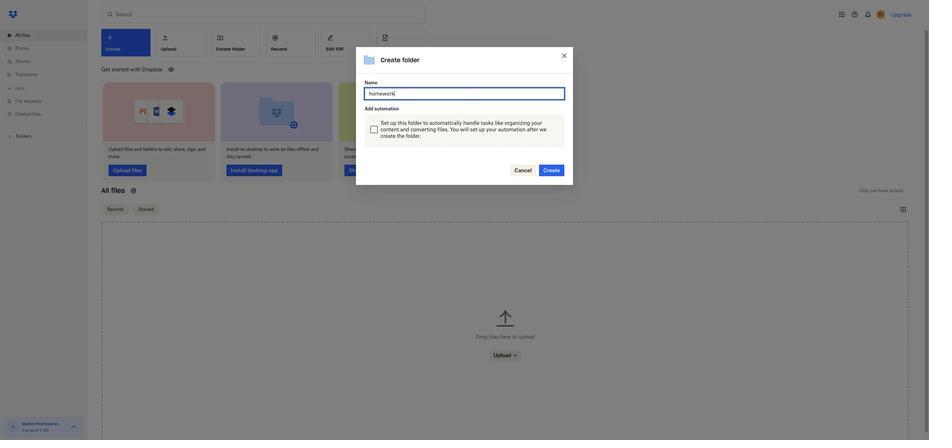 Task type: locate. For each thing, give the bounding box(es) containing it.
and inside share files with anyone and control edit or view access.
[[394, 146, 401, 152]]

folders
[[143, 146, 157, 152]]

files inside share files with anyone and control edit or view access.
[[358, 146, 366, 152]]

to
[[423, 120, 428, 126], [158, 146, 162, 152], [264, 146, 268, 152], [512, 334, 517, 340]]

and right offline
[[311, 146, 319, 152]]

0 vertical spatial with
[[130, 66, 141, 72]]

0 vertical spatial up
[[390, 120, 396, 126]]

folder inside "set up this folder to automatically handle tasks like organizing your content and converting files. you will set up your automation after we create the folder."
[[408, 120, 422, 126]]

files
[[22, 33, 30, 38], [32, 111, 41, 117], [124, 146, 133, 152], [287, 146, 296, 152], [358, 146, 366, 152], [111, 186, 125, 195], [489, 334, 499, 340]]

all files up recents
[[101, 186, 125, 195]]

files up photos
[[22, 33, 30, 38]]

organizing
[[505, 120, 530, 126]]

all files link
[[6, 29, 87, 42]]

upgrade
[[891, 11, 912, 18]]

with inside share files with anyone and control edit or view access.
[[368, 146, 377, 152]]

list
[[0, 25, 87, 126]]

0 horizontal spatial automation
[[375, 106, 399, 111]]

files right deleted
[[32, 111, 41, 117]]

desktop
[[247, 146, 263, 152]]

0 vertical spatial all files
[[15, 33, 30, 38]]

Name text field
[[369, 90, 560, 98]]

access.
[[344, 154, 359, 159]]

1 horizontal spatial create folder
[[381, 56, 420, 64]]

1 vertical spatial your
[[486, 126, 497, 132]]

files right upload at the top left
[[124, 146, 133, 152]]

your
[[532, 120, 542, 126], [486, 126, 497, 132]]

more.
[[109, 154, 120, 159]]

all files
[[15, 33, 30, 38], [101, 186, 125, 195]]

1 horizontal spatial your
[[532, 120, 542, 126]]

with left the 'anyone'
[[368, 146, 377, 152]]

upload files and folders to edit, share, sign, and more.
[[109, 146, 206, 159]]

explore
[[22, 422, 35, 426]]

1 on from the left
[[240, 146, 246, 152]]

to left work
[[264, 146, 268, 152]]

on
[[240, 146, 246, 152], [281, 146, 286, 152]]

files.
[[438, 126, 449, 132]]

and down this
[[400, 126, 409, 132]]

handle
[[463, 120, 480, 126]]

all
[[15, 33, 21, 38], [101, 186, 109, 195]]

2 vertical spatial folder
[[408, 120, 422, 126]]

all files inside list item
[[15, 33, 30, 38]]

automation
[[375, 106, 399, 111], [498, 126, 526, 132]]

0 horizontal spatial on
[[240, 146, 246, 152]]

create folder inside dialog
[[381, 56, 420, 64]]

edit,
[[164, 146, 172, 152]]

get
[[381, 46, 389, 52], [101, 66, 110, 72]]

requests
[[24, 98, 42, 104]]

gb
[[43, 428, 49, 432]]

1 vertical spatial get
[[101, 66, 110, 72]]

upload
[[109, 146, 123, 152]]

on right work
[[281, 146, 286, 152]]

1 vertical spatial up
[[479, 126, 485, 132]]

share
[[344, 146, 357, 152]]

to up converting
[[423, 120, 428, 126]]

create folder button
[[211, 29, 261, 56]]

automation down organizing
[[498, 126, 526, 132]]

your up after
[[532, 120, 542, 126]]

1 vertical spatial create folder
[[381, 56, 420, 64]]

all files up photos
[[15, 33, 30, 38]]

file requests
[[15, 98, 42, 104]]

0 horizontal spatial with
[[130, 66, 141, 72]]

get left started
[[101, 66, 110, 72]]

all inside list item
[[15, 33, 21, 38]]

0 vertical spatial all
[[15, 33, 21, 38]]

2 on from the left
[[281, 146, 286, 152]]

and left control at left top
[[394, 146, 401, 152]]

1 horizontal spatial on
[[281, 146, 286, 152]]

create folder
[[216, 46, 245, 52], [381, 56, 420, 64]]

signatures
[[390, 46, 413, 52]]

1 horizontal spatial with
[[368, 146, 377, 152]]

your down tasks
[[486, 126, 497, 132]]

1 vertical spatial create
[[381, 56, 401, 64]]

up right set
[[479, 126, 485, 132]]

1 vertical spatial all files
[[101, 186, 125, 195]]

2 vertical spatial create
[[543, 167, 560, 173]]

up up content
[[390, 120, 396, 126]]

files left offline
[[287, 146, 296, 152]]

you
[[870, 188, 878, 193]]

0 vertical spatial create folder
[[216, 46, 245, 52]]

0 horizontal spatial all files
[[15, 33, 30, 38]]

1 horizontal spatial get
[[381, 46, 389, 52]]

converting
[[411, 126, 436, 132]]

0 horizontal spatial your
[[486, 126, 497, 132]]

all up photos
[[15, 33, 21, 38]]

recents button
[[101, 204, 129, 215]]

0 vertical spatial folder
[[232, 46, 245, 52]]

folder
[[232, 46, 245, 52], [402, 56, 420, 64], [408, 120, 422, 126]]

1 vertical spatial with
[[368, 146, 377, 152]]

0 horizontal spatial create
[[216, 46, 231, 52]]

folder inside create folder button
[[232, 46, 245, 52]]

0 vertical spatial create
[[216, 46, 231, 52]]

folders button
[[0, 131, 87, 141]]

name
[[365, 80, 377, 85]]

automation up set
[[375, 106, 399, 111]]

to left edit,
[[158, 146, 162, 152]]

less image
[[6, 85, 13, 92]]

record button
[[266, 29, 316, 56]]

2 horizontal spatial create
[[543, 167, 560, 173]]

0 vertical spatial your
[[532, 120, 542, 126]]

1 vertical spatial all
[[101, 186, 109, 195]]

1 vertical spatial automation
[[498, 126, 526, 132]]

0 horizontal spatial create folder
[[216, 46, 245, 52]]

cancel button
[[510, 164, 536, 176]]

all up recents
[[101, 186, 109, 195]]

get started with dropbox
[[101, 66, 162, 72]]

on up synced.
[[240, 146, 246, 152]]

get left signatures
[[381, 46, 389, 52]]

files left here on the right bottom of page
[[489, 334, 499, 340]]

with right started
[[130, 66, 141, 72]]

1 horizontal spatial automation
[[498, 126, 526, 132]]

this
[[398, 120, 407, 126]]

and right sign,
[[198, 146, 206, 152]]

content
[[381, 126, 399, 132]]

less
[[15, 85, 25, 91]]

access
[[890, 188, 904, 193]]

anyone
[[378, 146, 393, 152]]

list containing all files
[[0, 25, 87, 126]]

file
[[15, 98, 23, 104]]

0 horizontal spatial get
[[101, 66, 110, 72]]

started
[[112, 66, 129, 72]]

create
[[216, 46, 231, 52], [381, 56, 401, 64], [543, 167, 560, 173]]

view
[[432, 146, 442, 152]]

to inside "set up this folder to automatically handle tasks like organizing your content and converting files. you will set up your automation after we create the folder."
[[423, 120, 428, 126]]

shared
[[15, 59, 30, 64]]

1 horizontal spatial all files
[[101, 186, 125, 195]]

and inside install on desktop to work on files offline and stay synced.
[[311, 146, 319, 152]]

get inside get signatures button
[[381, 46, 389, 52]]

starred button
[[132, 204, 160, 215]]

0 horizontal spatial all
[[15, 33, 21, 38]]

or
[[427, 146, 431, 152]]

edit
[[326, 46, 335, 52]]

signatures link
[[6, 68, 87, 81]]

will
[[460, 126, 469, 132]]

edit
[[418, 146, 426, 152]]

with
[[130, 66, 141, 72], [368, 146, 377, 152]]

0 vertical spatial get
[[381, 46, 389, 52]]

edit pdf button
[[321, 29, 371, 56]]

files right "share"
[[358, 146, 366, 152]]



Task type: describe. For each thing, give the bounding box(es) containing it.
create button
[[539, 164, 564, 176]]

create
[[381, 133, 396, 139]]

share,
[[174, 146, 186, 152]]

quota usage element
[[7, 421, 19, 433]]

get signatures button
[[376, 29, 426, 56]]

photos
[[15, 46, 29, 51]]

create folder inside button
[[216, 46, 245, 52]]

work
[[269, 146, 280, 152]]

starred
[[138, 207, 154, 212]]

0 vertical spatial automation
[[375, 106, 399, 111]]

synced.
[[236, 154, 252, 159]]

free
[[36, 422, 43, 426]]

we
[[540, 126, 547, 132]]

features
[[44, 422, 59, 426]]

pdf
[[336, 46, 344, 52]]

with for files
[[368, 146, 377, 152]]

1 horizontal spatial create
[[381, 56, 401, 64]]

sign,
[[187, 146, 197, 152]]

recents
[[107, 207, 124, 212]]

to inside upload files and folders to edit, share, sign, and more.
[[158, 146, 162, 152]]

add automation
[[365, 106, 399, 111]]

files inside install on desktop to work on files offline and stay synced.
[[287, 146, 296, 152]]

folders
[[16, 134, 32, 139]]

1 horizontal spatial up
[[479, 126, 485, 132]]

after
[[527, 126, 538, 132]]

files inside list item
[[22, 33, 30, 38]]

add
[[365, 106, 373, 111]]

automation inside "set up this folder to automatically handle tasks like organizing your content and converting files. you will set up your automation after we create the folder."
[[498, 126, 526, 132]]

0
[[22, 428, 24, 432]]

you
[[450, 126, 459, 132]]

explore free features 0 bytes of 2 gb
[[22, 422, 59, 432]]

edit pdf
[[326, 46, 344, 52]]

record
[[271, 46, 287, 52]]

and left folders
[[134, 146, 142, 152]]

upload
[[518, 334, 535, 340]]

only
[[860, 188, 869, 193]]

signatures
[[15, 72, 38, 77]]

files inside upload files and folders to edit, share, sign, and more.
[[124, 146, 133, 152]]

stay
[[227, 154, 235, 159]]

all files list item
[[0, 29, 87, 42]]

1 vertical spatial folder
[[402, 56, 420, 64]]

of
[[35, 428, 39, 432]]

get signatures
[[381, 46, 413, 52]]

share files with anyone and control edit or view access.
[[344, 146, 442, 159]]

deleted
[[15, 111, 31, 117]]

create folder dialog
[[356, 47, 573, 185]]

and inside "set up this folder to automatically handle tasks like organizing your content and converting files. you will set up your automation after we create the folder."
[[400, 126, 409, 132]]

bytes
[[25, 428, 34, 432]]

here
[[500, 334, 511, 340]]

photos link
[[6, 42, 87, 55]]

offline
[[297, 146, 310, 152]]

drop
[[476, 334, 488, 340]]

create inside button
[[216, 46, 231, 52]]

2
[[40, 428, 42, 432]]

set up this folder to automatically handle tasks like organizing your content and converting files. you will set up your automation after we create the folder.
[[381, 120, 547, 139]]

have
[[879, 188, 888, 193]]

like
[[495, 120, 503, 126]]

deleted files
[[15, 111, 41, 117]]

with for started
[[130, 66, 141, 72]]

to right here on the right bottom of page
[[512, 334, 517, 340]]

0 horizontal spatial up
[[390, 120, 396, 126]]

to inside install on desktop to work on files offline and stay synced.
[[264, 146, 268, 152]]

set
[[470, 126, 477, 132]]

file requests link
[[6, 95, 87, 108]]

tasks
[[481, 120, 494, 126]]

deleted files link
[[6, 108, 87, 121]]

only you have access
[[860, 188, 904, 193]]

the
[[397, 133, 405, 139]]

set
[[381, 120, 389, 126]]

get for get started with dropbox
[[101, 66, 110, 72]]

upgrade link
[[891, 11, 912, 18]]

dropbox
[[142, 66, 162, 72]]

shared link
[[6, 55, 87, 68]]

install on desktop to work on files offline and stay synced.
[[227, 146, 319, 159]]

get for get signatures
[[381, 46, 389, 52]]

install
[[227, 146, 239, 152]]

files up recents
[[111, 186, 125, 195]]

automatically
[[429, 120, 462, 126]]

dropbox image
[[6, 7, 20, 22]]

folder.
[[406, 133, 421, 139]]

1 horizontal spatial all
[[101, 186, 109, 195]]

create inside "button"
[[543, 167, 560, 173]]

cancel
[[515, 167, 532, 173]]

drop files here to upload
[[476, 334, 535, 340]]



Task type: vqa. For each thing, say whether or not it's contained in the screenshot.
you
yes



